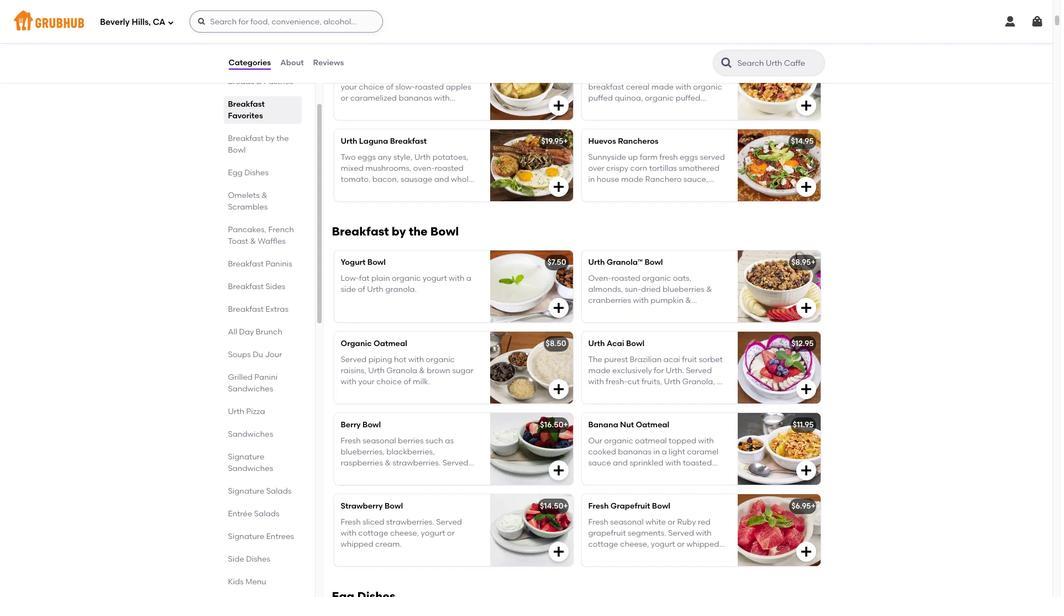 Task type: describe. For each thing, give the bounding box(es) containing it.
your inside warm bread pudding served with your choice of slow-roasted apples or caramelized bananas with steamed milk. the best in l.a.!
[[341, 82, 357, 92]]

kids menu
[[228, 577, 266, 587]]

huevos rancheros
[[589, 137, 659, 146]]

breakfast up day
[[228, 305, 264, 314]]

low-fat plain organic yogurt with a side of urth granola.
[[341, 273, 472, 294]]

any
[[378, 152, 392, 162]]

raisins,
[[341, 366, 367, 375]]

Search for food, convenience, alcohol... search field
[[190, 11, 383, 33]]

urth inside tab
[[228, 407, 244, 416]]

pudding
[[390, 71, 422, 81]]

main navigation navigation
[[0, 0, 1053, 43]]

bananas inside our organic oatmeal topped with cooked bananas in a light caramel sauce and sprinkled with toasted walnut pieces. served with granola & your choice of milk.
[[618, 447, 652, 457]]

& right breads
[[256, 77, 262, 86]]

svg image for urth acai bowl
[[800, 383, 813, 396]]

breakfast up style,
[[390, 137, 427, 146]]

breakfast up favorites
[[228, 100, 265, 109]]

brown
[[427, 366, 451, 375]]

steamed
[[341, 105, 374, 114]]

sausage
[[401, 175, 433, 184]]

laguna
[[359, 137, 388, 146]]

whole
[[451, 175, 473, 184]]

+ for $14.50
[[564, 502, 568, 511]]

du
[[253, 350, 263, 359]]

of inside our organic oatmeal topped with cooked bananas in a light caramel sauce and sprinkled with toasted walnut pieces. served with granola & your choice of milk.
[[634, 481, 641, 490]]

yogurt bowl
[[341, 258, 386, 267]]

fresh sliced strawberries. served with cottage cheese, yogurt or whipped cream.
[[341, 517, 462, 549]]

$12.95
[[792, 339, 814, 348]]

svg image inside main navigation navigation
[[168, 19, 174, 26]]

bowl right acai
[[626, 339, 645, 348]]

egg
[[228, 168, 243, 177]]

scrambles
[[228, 202, 268, 212]]

svg image for berry bowl
[[552, 464, 565, 477]]

acai
[[607, 339, 625, 348]]

waffles
[[258, 237, 286, 246]]

& inside 'pancakes, french toast & waffles'
[[250, 237, 256, 246]]

egg dishes tab
[[228, 167, 297, 179]]

0 vertical spatial oatmeal
[[374, 339, 407, 348]]

+ for $6.95
[[811, 502, 816, 511]]

cooked
[[589, 447, 616, 457]]

bowl up the fresh sliced strawberries. served with cottage cheese, yogurt or whipped cream.
[[385, 502, 403, 511]]

svg image for organic oatmeal
[[552, 383, 565, 396]]

served piping hot with organic raisins, urth granola & brown sugar with your choice of milk.
[[341, 355, 474, 387]]

bowl down whole
[[431, 225, 459, 238]]

soups
[[228, 350, 251, 359]]

by inside breakfast by the bowl
[[266, 134, 275, 143]]

day
[[239, 327, 254, 337]]

breads & pastries tab
[[228, 76, 297, 87]]

milk. inside our organic oatmeal topped with cooked bananas in a light caramel sauce and sprinkled with toasted walnut pieces. served with granola & your choice of milk.
[[643, 481, 660, 490]]

$11.95
[[793, 420, 814, 430]]

about button
[[280, 43, 304, 83]]

+ for $8.95
[[811, 258, 816, 267]]

+ for $19.95
[[564, 137, 568, 146]]

grapefruit
[[589, 528, 626, 538]]

hot
[[394, 355, 407, 364]]

french
[[268, 225, 294, 234]]

beverly hills, ca
[[100, 17, 165, 27]]

banana nut oatmeal image
[[738, 413, 821, 485]]

side dishes tab
[[228, 553, 297, 565]]

sandwiches tab
[[228, 428, 297, 440]]

served inside the fresh sliced strawberries. served with cottage cheese, yogurt or whipped cream.
[[436, 517, 462, 527]]

egg dishes
[[228, 168, 269, 177]]

signature for signature entrees
[[228, 532, 264, 541]]

breakfast favorites tab
[[228, 98, 297, 122]]

favorites
[[228, 111, 263, 121]]

menu
[[246, 577, 266, 587]]

signature salads
[[228, 487, 292, 496]]

cheese, inside fresh seasonal berries such as blueberries, blackberries, raspberries & strawberries. served with cottage cheese, yogurt or whipped cream.
[[390, 470, 419, 479]]

such
[[426, 436, 443, 445]]

wheat
[[341, 186, 364, 195]]

1 horizontal spatial by
[[392, 225, 406, 238]]

breakfast inside breakfast by the bowl
[[228, 134, 264, 143]]

urth granola™ bowl image
[[738, 251, 821, 322]]

entrees
[[266, 532, 294, 541]]

$8.95 button
[[582, 48, 821, 120]]

with inside fresh seasonal white or ruby red grapefruit segments. served with cottage cheese, yogurt or whipped cream.
[[696, 528, 712, 538]]

brunch
[[256, 327, 282, 337]]

bananas inside warm bread pudding served with your choice of slow-roasted apples or caramelized bananas with steamed milk. the best in l.a.!
[[399, 94, 432, 103]]

mixed
[[341, 164, 364, 173]]

organic oatmeal image
[[490, 332, 573, 404]]

$14.95
[[791, 137, 814, 146]]

fresh for fresh seasonal white or ruby red grapefruit segments. served with cottage cheese, yogurt or whipped cream.
[[589, 517, 609, 527]]

$19.95 +
[[542, 137, 568, 146]]

pieces.
[[616, 470, 642, 479]]

all day brunch
[[228, 327, 282, 337]]

sides
[[266, 282, 286, 291]]

urth laguna breakfast
[[341, 137, 427, 146]]

cheese, inside fresh seasonal white or ruby red grapefruit segments. served with cottage cheese, yogurt or whipped cream.
[[620, 540, 649, 549]]

urth bread pudding breakfast
[[341, 55, 455, 65]]

svg image for yogurt bowl
[[552, 301, 565, 315]]

pastries
[[264, 77, 293, 86]]

reviews
[[313, 58, 344, 67]]

2 sandwiches from the top
[[228, 430, 273, 439]]

kids menu tab
[[228, 576, 297, 588]]

all
[[228, 327, 237, 337]]

hills,
[[132, 17, 151, 27]]

breakfast extras tab
[[228, 304, 297, 315]]

reviews button
[[313, 43, 345, 83]]

our
[[589, 436, 603, 445]]

strawberry bowl image
[[490, 494, 573, 566]]

blackberries,
[[387, 447, 435, 457]]

your inside served piping hot with organic raisins, urth granola & brown sugar with your choice of milk.
[[358, 377, 375, 387]]

urth up two
[[341, 137, 357, 146]]

sprinkled
[[630, 458, 664, 468]]

two eggs any style, urth potatoes, mixed mushrooms, oven-roasted tomato, bacon, sausage and whole wheat toast.
[[341, 152, 473, 195]]

$8.95 for $8.95
[[794, 55, 814, 65]]

pancakes,
[[228, 225, 267, 234]]

yogurt bowl image
[[490, 251, 573, 322]]

sandwiches inside tab
[[228, 464, 273, 473]]

huevos rancheros image
[[738, 130, 821, 201]]

served inside served piping hot with organic raisins, urth granola & brown sugar with your choice of milk.
[[341, 355, 367, 364]]

yogurt inside low-fat plain organic yogurt with a side of urth granola.
[[423, 273, 447, 283]]

the inside breakfast by the bowl
[[277, 134, 289, 143]]

bowl right the granola™
[[645, 258, 663, 267]]

omelets
[[228, 191, 260, 200]]

soups du jour tab
[[228, 349, 297, 360]]

seasonal for blackberries,
[[363, 436, 396, 445]]

pizza
[[246, 407, 265, 416]]

pudding
[[384, 55, 416, 65]]

eggs
[[358, 152, 376, 162]]

a inside low-fat plain organic yogurt with a side of urth granola.
[[467, 273, 472, 283]]

bowl right berry
[[363, 420, 381, 430]]

bread
[[359, 55, 382, 65]]

urth up warm
[[341, 55, 357, 65]]

breakfast by the bowl tab
[[228, 133, 297, 156]]

oven-
[[413, 164, 435, 173]]

cottage inside fresh seasonal white or ruby red grapefruit segments. served with cottage cheese, yogurt or whipped cream.
[[589, 540, 619, 549]]

fresh seasonal white or ruby red grapefruit segments. served with cottage cheese, yogurt or whipped cream.
[[589, 517, 720, 560]]

urth inside two eggs any style, urth potatoes, mixed mushrooms, oven-roasted tomato, bacon, sausage and whole wheat toast.
[[415, 152, 431, 162]]

mushrooms,
[[366, 164, 412, 173]]

our organic oatmeal topped with cooked bananas in a light caramel sauce and sprinkled with toasted walnut pieces. served with granola & your choice of milk.
[[589, 436, 727, 490]]

breads
[[228, 77, 254, 86]]

breakfast inside tab
[[228, 282, 264, 291]]

sugar
[[452, 366, 474, 375]]

dishes for side dishes
[[246, 555, 270, 564]]

granola
[[689, 470, 719, 479]]

caramel
[[687, 447, 719, 457]]

signature entrees tab
[[228, 531, 297, 542]]

whipped inside the fresh sliced strawberries. served with cottage cheese, yogurt or whipped cream.
[[341, 540, 374, 549]]

berry
[[341, 420, 361, 430]]

berries
[[398, 436, 424, 445]]

seasonal for grapefruit
[[610, 517, 644, 527]]

fresh grapefruit bowl image
[[738, 494, 821, 566]]

slow-
[[395, 82, 415, 92]]

topped
[[669, 436, 697, 445]]

cheese, inside the fresh sliced strawberries. served with cottage cheese, yogurt or whipped cream.
[[390, 528, 419, 538]]

entrée
[[228, 509, 252, 519]]

paninis
[[266, 259, 292, 269]]

yogurt inside the fresh sliced strawberries. served with cottage cheese, yogurt or whipped cream.
[[421, 528, 445, 538]]



Task type: locate. For each thing, give the bounding box(es) containing it.
1 horizontal spatial bananas
[[618, 447, 652, 457]]

salads inside signature salads tab
[[266, 487, 292, 496]]

by up low-fat plain organic yogurt with a side of urth granola.
[[392, 225, 406, 238]]

1 vertical spatial by
[[392, 225, 406, 238]]

breakfast by the bowl up yogurt bowl
[[332, 225, 459, 238]]

breakfast up served
[[418, 55, 455, 65]]

0 vertical spatial organic
[[392, 273, 421, 283]]

extras
[[266, 305, 289, 314]]

breakfast by the bowl up egg dishes tab
[[228, 134, 289, 155]]

with inside the fresh sliced strawberries. served with cottage cheese, yogurt or whipped cream.
[[341, 528, 357, 538]]

$6.95 +
[[792, 502, 816, 511]]

signature up side dishes
[[228, 532, 264, 541]]

jour
[[265, 350, 282, 359]]

$8.95 inside '$8.95' button
[[794, 55, 814, 65]]

kids
[[228, 577, 244, 587]]

omelets & scrambles
[[228, 191, 268, 212]]

milk. down caramelized
[[376, 105, 393, 114]]

bowl
[[228, 145, 246, 155], [431, 225, 459, 238], [368, 258, 386, 267], [645, 258, 663, 267], [626, 339, 645, 348], [363, 420, 381, 430], [385, 502, 403, 511], [652, 502, 671, 511]]

breakfast extras
[[228, 305, 289, 314]]

grilled panini sandwiches
[[228, 373, 278, 394]]

& inside served piping hot with organic raisins, urth granola & brown sugar with your choice of milk.
[[419, 366, 425, 375]]

sandwiches inside grilled panini sandwiches
[[228, 384, 273, 394]]

1 vertical spatial breakfast by the bowl
[[332, 225, 459, 238]]

fresh inside fresh seasonal berries such as blueberries, blackberries, raspberries & strawberries. served with cottage cheese, yogurt or whipped cream.
[[341, 436, 361, 445]]

organic
[[341, 339, 372, 348]]

caramelized
[[350, 94, 397, 103]]

signature sandwiches tab
[[228, 451, 297, 474]]

choice inside served piping hot with organic raisins, urth granola & brown sugar with your choice of milk.
[[377, 377, 402, 387]]

svg image
[[168, 19, 174, 26], [552, 99, 565, 112], [800, 99, 813, 112], [552, 180, 565, 194], [800, 180, 813, 194], [552, 301, 565, 315], [800, 301, 813, 315], [552, 383, 565, 396], [800, 383, 813, 396], [552, 464, 565, 477], [552, 545, 565, 559], [800, 545, 813, 559]]

roasted inside two eggs any style, urth potatoes, mixed mushrooms, oven-roasted tomato, bacon, sausage and whole wheat toast.
[[435, 164, 464, 173]]

grapefruit
[[611, 502, 650, 511]]

svg image for strawberry bowl
[[552, 545, 565, 559]]

strawberries. down blackberries,
[[393, 458, 441, 468]]

dishes right egg
[[244, 168, 269, 177]]

sandwiches down urth pizza
[[228, 430, 273, 439]]

organic
[[392, 273, 421, 283], [426, 355, 455, 364], [604, 436, 633, 445]]

potatoes,
[[433, 152, 469, 162]]

choice down pieces.
[[607, 481, 632, 490]]

organic up the granola. at the left
[[392, 273, 421, 283]]

cream. down sliced at bottom
[[375, 540, 402, 549]]

choice inside warm bread pudding served with your choice of slow-roasted apples or caramelized bananas with steamed milk. the best in l.a.!
[[359, 82, 384, 92]]

categories button
[[228, 43, 272, 83]]

yogurt inside fresh seasonal berries such as blueberries, blackberries, raspberries & strawberries. served with cottage cheese, yogurt or whipped cream.
[[421, 470, 445, 479]]

fresh seasonal berries such as blueberries, blackberries, raspberries & strawberries. served with cottage cheese, yogurt or whipped cream.
[[341, 436, 469, 490]]

0 vertical spatial cheese,
[[390, 470, 419, 479]]

served
[[424, 71, 449, 81]]

milk. down sprinkled
[[643, 481, 660, 490]]

organic oatmeal
[[341, 339, 407, 348]]

cream. inside fresh seasonal white or ruby red grapefruit segments. served with cottage cheese, yogurt or whipped cream.
[[589, 551, 615, 560]]

0 vertical spatial seasonal
[[363, 436, 396, 445]]

svg image for urth laguna breakfast
[[552, 180, 565, 194]]

svg image up $12.95
[[800, 301, 813, 315]]

0 horizontal spatial oatmeal
[[374, 339, 407, 348]]

the
[[395, 105, 409, 114]]

breakfast up yogurt bowl
[[332, 225, 389, 238]]

plain
[[372, 273, 390, 283]]

granola.
[[385, 285, 417, 294]]

of left slow-
[[386, 82, 394, 92]]

1 vertical spatial cream.
[[375, 540, 402, 549]]

svg image up $19.95 +
[[552, 99, 565, 112]]

and up pieces.
[[613, 458, 628, 468]]

fresh grapefruit bowl
[[589, 502, 671, 511]]

svg image right the ca
[[168, 19, 174, 26]]

1 horizontal spatial seasonal
[[610, 517, 644, 527]]

grilled panini sandwiches tab
[[228, 372, 297, 395]]

urth granola™ bowl
[[589, 258, 663, 267]]

0 vertical spatial cottage
[[358, 470, 388, 479]]

your down walnut
[[589, 481, 605, 490]]

served inside fresh seasonal white or ruby red grapefruit segments. served with cottage cheese, yogurt or whipped cream.
[[668, 528, 694, 538]]

2 vertical spatial your
[[589, 481, 605, 490]]

& up 'scrambles'
[[262, 191, 267, 200]]

3 signature from the top
[[228, 532, 264, 541]]

of
[[386, 82, 394, 92], [358, 285, 365, 294], [404, 377, 411, 387], [634, 481, 641, 490]]

1 horizontal spatial breakfast by the bowl
[[332, 225, 459, 238]]

choice down granola
[[377, 377, 402, 387]]

1 vertical spatial roasted
[[435, 164, 464, 173]]

breakfast paninis tab
[[228, 258, 297, 270]]

oatmeal
[[635, 436, 667, 445]]

2 vertical spatial signature
[[228, 532, 264, 541]]

0 horizontal spatial a
[[467, 273, 472, 283]]

0 vertical spatial roasted
[[415, 82, 444, 92]]

about
[[280, 58, 304, 67]]

1 vertical spatial bananas
[[618, 447, 652, 457]]

1 vertical spatial the
[[409, 225, 428, 238]]

0 horizontal spatial and
[[434, 175, 449, 184]]

3 sandwiches from the top
[[228, 464, 273, 473]]

or inside fresh seasonal berries such as blueberries, blackberries, raspberries & strawberries. served with cottage cheese, yogurt or whipped cream.
[[447, 470, 455, 479]]

walnut
[[589, 470, 614, 479]]

1 horizontal spatial oatmeal
[[636, 420, 670, 430]]

0 vertical spatial by
[[266, 134, 275, 143]]

served
[[341, 355, 367, 364], [443, 458, 469, 468], [644, 470, 670, 479], [436, 517, 462, 527], [668, 528, 694, 538]]

soups du jour
[[228, 350, 282, 359]]

1 horizontal spatial milk.
[[413, 377, 430, 387]]

svg image for fresh grapefruit bowl
[[800, 545, 813, 559]]

breakfast paninis
[[228, 259, 292, 269]]

2 signature from the top
[[228, 487, 264, 496]]

berry bowl image
[[490, 413, 573, 485]]

svg image up $14.50 +
[[552, 464, 565, 477]]

0 vertical spatial signature
[[228, 452, 264, 462]]

whipped down red
[[687, 540, 720, 549]]

urth left acai
[[589, 339, 605, 348]]

rancheros
[[618, 137, 659, 146]]

0 vertical spatial in
[[429, 105, 436, 114]]

of inside served piping hot with organic raisins, urth granola & brown sugar with your choice of milk.
[[404, 377, 411, 387]]

milk. inside served piping hot with organic raisins, urth granola & brown sugar with your choice of milk.
[[413, 377, 430, 387]]

a inside our organic oatmeal topped with cooked bananas in a light caramel sauce and sprinkled with toasted walnut pieces. served with granola & your choice of milk.
[[662, 447, 667, 457]]

urth left the granola™
[[589, 258, 605, 267]]

roasted down served
[[415, 82, 444, 92]]

warm bread pudding served with your choice of slow-roasted apples or caramelized bananas with steamed milk. the best in l.a.!
[[341, 71, 471, 114]]

urth bread pudding breakfast image
[[490, 48, 573, 120]]

& down blackberries,
[[385, 458, 391, 468]]

of down granola
[[404, 377, 411, 387]]

panini
[[255, 373, 278, 382]]

2 vertical spatial sandwiches
[[228, 464, 273, 473]]

sandwiches up signature salads
[[228, 464, 273, 473]]

blueberries,
[[341, 447, 385, 457]]

cream. inside fresh seasonal berries such as blueberries, blackberries, raspberries & strawberries. served with cottage cheese, yogurt or whipped cream.
[[375, 481, 402, 490]]

0 vertical spatial choice
[[359, 82, 384, 92]]

in down oatmeal
[[654, 447, 660, 457]]

svg image for urth granola™ bowl
[[800, 301, 813, 315]]

side
[[341, 285, 356, 294]]

whipped down sliced at bottom
[[341, 540, 374, 549]]

cottage down "grapefruit"
[[589, 540, 619, 549]]

+
[[564, 137, 568, 146], [811, 258, 816, 267], [564, 420, 568, 430], [564, 502, 568, 511], [811, 502, 816, 511]]

$7.50
[[548, 258, 566, 267]]

0 vertical spatial the
[[277, 134, 289, 143]]

& right granola
[[721, 470, 727, 479]]

organic inside our organic oatmeal topped with cooked bananas in a light caramel sauce and sprinkled with toasted walnut pieces. served with granola & your choice of milk.
[[604, 436, 633, 445]]

1 horizontal spatial and
[[613, 458, 628, 468]]

strawberries.
[[393, 458, 441, 468], [386, 517, 435, 527]]

urth acai bowl image
[[738, 332, 821, 404]]

pancakes, french toast & waffles tab
[[228, 224, 297, 247]]

roasted down potatoes,
[[435, 164, 464, 173]]

salads for entrée salads
[[254, 509, 280, 519]]

with inside fresh seasonal berries such as blueberries, blackberries, raspberries & strawberries. served with cottage cheese, yogurt or whipped cream.
[[341, 470, 357, 479]]

fresh inside the fresh sliced strawberries. served with cottage cheese, yogurt or whipped cream.
[[341, 517, 361, 527]]

0 horizontal spatial breakfast by the bowl
[[228, 134, 289, 155]]

cottage inside the fresh sliced strawberries. served with cottage cheese, yogurt or whipped cream.
[[358, 528, 388, 538]]

nut
[[620, 420, 634, 430]]

2 vertical spatial cream.
[[589, 551, 615, 560]]

whipped inside fresh seasonal berries such as blueberries, blackberries, raspberries & strawberries. served with cottage cheese, yogurt or whipped cream.
[[341, 481, 374, 490]]

1 vertical spatial sandwiches
[[228, 430, 273, 439]]

1 sandwiches from the top
[[228, 384, 273, 394]]

2 horizontal spatial your
[[589, 481, 605, 490]]

search icon image
[[720, 56, 733, 70]]

choice inside our organic oatmeal topped with cooked bananas in a light caramel sauce and sprinkled with toasted walnut pieces. served with granola & your choice of milk.
[[607, 481, 632, 490]]

svg image down $6.95 +
[[800, 545, 813, 559]]

0 vertical spatial salads
[[266, 487, 292, 496]]

the down sausage
[[409, 225, 428, 238]]

cream. down "grapefruit"
[[589, 551, 615, 560]]

with inside low-fat plain organic yogurt with a side of urth granola.
[[449, 273, 465, 283]]

$6.95
[[792, 502, 811, 511]]

1 vertical spatial strawberries.
[[386, 517, 435, 527]]

yogurt
[[423, 273, 447, 283], [421, 470, 445, 479], [421, 528, 445, 538], [651, 540, 675, 549]]

and inside two eggs any style, urth potatoes, mixed mushrooms, oven-roasted tomato, bacon, sausage and whole wheat toast.
[[434, 175, 449, 184]]

0 vertical spatial sandwiches
[[228, 384, 273, 394]]

svg image
[[1004, 15, 1017, 28], [1031, 15, 1044, 28], [198, 17, 206, 26], [800, 464, 813, 477]]

breakfast
[[418, 55, 455, 65], [228, 100, 265, 109], [228, 134, 264, 143], [390, 137, 427, 146], [332, 225, 389, 238], [228, 259, 264, 269], [228, 282, 264, 291], [228, 305, 264, 314]]

Search Urth Caffe search field
[[737, 58, 821, 69]]

breakfast down favorites
[[228, 134, 264, 143]]

milk. down brown
[[413, 377, 430, 387]]

strawberries. right sliced at bottom
[[386, 517, 435, 527]]

or inside warm bread pudding served with your choice of slow-roasted apples or caramelized bananas with steamed milk. the best in l.a.!
[[341, 94, 349, 103]]

svg image for urth bread pudding breakfast
[[552, 99, 565, 112]]

2 horizontal spatial organic
[[604, 436, 633, 445]]

0 horizontal spatial the
[[277, 134, 289, 143]]

seasonal inside fresh seasonal white or ruby red grapefruit segments. served with cottage cheese, yogurt or whipped cream.
[[610, 517, 644, 527]]

urth down piping
[[368, 366, 385, 375]]

your inside our organic oatmeal topped with cooked bananas in a light caramel sauce and sprinkled with toasted walnut pieces. served with granola & your choice of milk.
[[589, 481, 605, 490]]

organic inside served piping hot with organic raisins, urth granola & brown sugar with your choice of milk.
[[426, 355, 455, 364]]

svg image for huevos rancheros
[[800, 180, 813, 194]]

sauce
[[589, 458, 611, 468]]

milk.
[[376, 105, 393, 114], [413, 377, 430, 387], [643, 481, 660, 490]]

bowl up white
[[652, 502, 671, 511]]

cottage down sliced at bottom
[[358, 528, 388, 538]]

choice
[[359, 82, 384, 92], [377, 377, 402, 387], [607, 481, 632, 490]]

$19.95
[[542, 137, 564, 146]]

banana
[[589, 420, 618, 430]]

cream. inside the fresh sliced strawberries. served with cottage cheese, yogurt or whipped cream.
[[375, 540, 402, 549]]

1 vertical spatial $8.95
[[792, 258, 811, 267]]

1 horizontal spatial organic
[[426, 355, 455, 364]]

of inside warm bread pudding served with your choice of slow-roasted apples or caramelized bananas with steamed milk. the best in l.a.!
[[386, 82, 394, 92]]

served inside fresh seasonal berries such as blueberries, blackberries, raspberries & strawberries. served with cottage cheese, yogurt or whipped cream.
[[443, 458, 469, 468]]

organic inside low-fat plain organic yogurt with a side of urth granola.
[[392, 273, 421, 283]]

svg image up $11.95
[[800, 383, 813, 396]]

of inside low-fat plain organic yogurt with a side of urth granola.
[[358, 285, 365, 294]]

breakfast favorites
[[228, 100, 265, 121]]

0 vertical spatial cream.
[[375, 481, 402, 490]]

urth
[[341, 55, 357, 65], [341, 137, 357, 146], [415, 152, 431, 162], [589, 258, 605, 267], [367, 285, 384, 294], [589, 339, 605, 348], [368, 366, 385, 375], [228, 407, 244, 416]]

breakfast up breakfast extras
[[228, 282, 264, 291]]

1 horizontal spatial a
[[662, 447, 667, 457]]

fresh for fresh sliced strawberries. served with cottage cheese, yogurt or whipped cream.
[[341, 517, 361, 527]]

urth left the pizza
[[228, 407, 244, 416]]

choice up caramelized
[[359, 82, 384, 92]]

warm
[[341, 71, 364, 81]]

& inside fresh seasonal berries such as blueberries, blackberries, raspberries & strawberries. served with cottage cheese, yogurt or whipped cream.
[[385, 458, 391, 468]]

breads & pastries
[[228, 77, 293, 86]]

0 horizontal spatial in
[[429, 105, 436, 114]]

cream. up strawberry bowl
[[375, 481, 402, 490]]

& inside our organic oatmeal topped with cooked bananas in a light caramel sauce and sprinkled with toasted walnut pieces. served with granola & your choice of milk.
[[721, 470, 727, 479]]

svg image down $14.95 at top right
[[800, 180, 813, 194]]

and inside our organic oatmeal topped with cooked bananas in a light caramel sauce and sprinkled with toasted walnut pieces. served with granola & your choice of milk.
[[613, 458, 628, 468]]

served inside our organic oatmeal topped with cooked bananas in a light caramel sauce and sprinkled with toasted walnut pieces. served with granola & your choice of milk.
[[644, 470, 670, 479]]

breakfast inside tab
[[228, 259, 264, 269]]

1 vertical spatial milk.
[[413, 377, 430, 387]]

white
[[646, 517, 666, 527]]

toast.
[[366, 186, 388, 195]]

in inside warm bread pudding served with your choice of slow-roasted apples or caramelized bananas with steamed milk. the best in l.a.!
[[429, 105, 436, 114]]

2 vertical spatial organic
[[604, 436, 633, 445]]

signature salads tab
[[228, 485, 297, 497]]

oatmeal up oatmeal
[[636, 420, 670, 430]]

2 vertical spatial cottage
[[589, 540, 619, 549]]

of down pieces.
[[634, 481, 641, 490]]

signature for signature salads
[[228, 487, 264, 496]]

dishes right side
[[246, 555, 270, 564]]

1 vertical spatial in
[[654, 447, 660, 457]]

toast
[[228, 237, 248, 246]]

+ for $16.50
[[564, 420, 568, 430]]

red
[[698, 517, 711, 527]]

fresh for fresh seasonal berries such as blueberries, blackberries, raspberries & strawberries. served with cottage cheese, yogurt or whipped cream.
[[341, 436, 361, 445]]

salads up signature entrees tab
[[254, 509, 280, 519]]

cheese, down blackberries,
[[390, 470, 419, 479]]

best
[[411, 105, 427, 114]]

2 vertical spatial choice
[[607, 481, 632, 490]]

fresh for fresh grapefruit bowl
[[589, 502, 609, 511]]

the down the "breakfast favorites" tab
[[277, 134, 289, 143]]

yogurt inside fresh seasonal white or ruby red grapefruit segments. served with cottage cheese, yogurt or whipped cream.
[[651, 540, 675, 549]]

urth down plain
[[367, 285, 384, 294]]

svg image down $14.50 +
[[552, 545, 565, 559]]

1 vertical spatial choice
[[377, 377, 402, 387]]

& down pancakes,
[[250, 237, 256, 246]]

signature inside signature sandwiches
[[228, 452, 264, 462]]

your down warm
[[341, 82, 357, 92]]

urth pizza
[[228, 407, 265, 416]]

0 vertical spatial strawberries.
[[393, 458, 441, 468]]

1 vertical spatial cheese,
[[390, 528, 419, 538]]

apples
[[446, 82, 471, 92]]

1 vertical spatial salads
[[254, 509, 280, 519]]

sandwiches down grilled
[[228, 384, 273, 394]]

0 vertical spatial bananas
[[399, 94, 432, 103]]

$8.95 for $8.95 +
[[792, 258, 811, 267]]

1 vertical spatial oatmeal
[[636, 420, 670, 430]]

roasted
[[415, 82, 444, 92], [435, 164, 464, 173]]

or inside the fresh sliced strawberries. served with cottage cheese, yogurt or whipped cream.
[[447, 528, 455, 538]]

$16.50
[[540, 420, 564, 430]]

roasted for bananas
[[415, 82, 444, 92]]

1 horizontal spatial in
[[654, 447, 660, 457]]

categories
[[229, 58, 271, 67]]

roasted for and
[[435, 164, 464, 173]]

side dishes
[[228, 555, 270, 564]]

breakfast down toast on the top of page
[[228, 259, 264, 269]]

1 horizontal spatial the
[[409, 225, 428, 238]]

urth pizza tab
[[228, 406, 297, 417]]

roasted inside warm bread pudding served with your choice of slow-roasted apples or caramelized bananas with steamed milk. the best in l.a.!
[[415, 82, 444, 92]]

0 vertical spatial a
[[467, 273, 472, 283]]

1 vertical spatial signature
[[228, 487, 264, 496]]

cottage down raspberries
[[358, 470, 388, 479]]

cheese, down segments.
[[620, 540, 649, 549]]

dishes
[[244, 168, 269, 177], [246, 555, 270, 564]]

in inside our organic oatmeal topped with cooked bananas in a light caramel sauce and sprinkled with toasted walnut pieces. served with granola & your choice of milk.
[[654, 447, 660, 457]]

cottage inside fresh seasonal berries such as blueberries, blackberries, raspberries & strawberries. served with cottage cheese, yogurt or whipped cream.
[[358, 470, 388, 479]]

signature
[[228, 452, 264, 462], [228, 487, 264, 496], [228, 532, 264, 541]]

1 horizontal spatial your
[[358, 377, 375, 387]]

dishes for egg dishes
[[244, 168, 269, 177]]

as
[[445, 436, 454, 445]]

svg image up $14.95 at top right
[[800, 99, 813, 112]]

signature up 'entrée'
[[228, 487, 264, 496]]

bananas up best
[[399, 94, 432, 103]]

1 vertical spatial and
[[613, 458, 628, 468]]

urth up oven-
[[415, 152, 431, 162]]

0 vertical spatial and
[[434, 175, 449, 184]]

$8.50
[[546, 339, 566, 348]]

0 vertical spatial dishes
[[244, 168, 269, 177]]

bowl inside breakfast by the bowl tab
[[228, 145, 246, 155]]

2 vertical spatial milk.
[[643, 481, 660, 490]]

urth laguna breakfast image
[[490, 130, 573, 201]]

urth inside low-fat plain organic yogurt with a side of urth granola.
[[367, 285, 384, 294]]

entrée salads tab
[[228, 508, 297, 520]]

salads
[[266, 487, 292, 496], [254, 509, 280, 519]]

salads inside entrée salads tab
[[254, 509, 280, 519]]

organic down nut
[[604, 436, 633, 445]]

1 vertical spatial organic
[[426, 355, 455, 364]]

signature sandwiches
[[228, 452, 273, 473]]

1 vertical spatial seasonal
[[610, 517, 644, 527]]

tomato,
[[341, 175, 371, 184]]

& inside the omelets & scrambles
[[262, 191, 267, 200]]

salads up entrée salads tab at the bottom
[[266, 487, 292, 496]]

1 vertical spatial cottage
[[358, 528, 388, 538]]

whipped up the strawberry
[[341, 481, 374, 490]]

milk. inside warm bread pudding served with your choice of slow-roasted apples or caramelized bananas with steamed milk. the best in l.a.!
[[376, 105, 393, 114]]

svg image up $16.50 +
[[552, 383, 565, 396]]

1 vertical spatial a
[[662, 447, 667, 457]]

2 vertical spatial cheese,
[[620, 540, 649, 549]]

urth inside served piping hot with organic raisins, urth granola & brown sugar with your choice of milk.
[[368, 366, 385, 375]]

bananas up sprinkled
[[618, 447, 652, 457]]

entrée salads
[[228, 509, 280, 519]]

and left whole
[[434, 175, 449, 184]]

& left brown
[[419, 366, 425, 375]]

0 horizontal spatial seasonal
[[363, 436, 396, 445]]

strawberries. inside fresh seasonal berries such as blueberries, blackberries, raspberries & strawberries. served with cottage cheese, yogurt or whipped cream.
[[393, 458, 441, 468]]

omelets & scrambles tab
[[228, 190, 297, 213]]

0 horizontal spatial bananas
[[399, 94, 432, 103]]

oatmeal
[[374, 339, 407, 348], [636, 420, 670, 430]]

0 horizontal spatial organic
[[392, 273, 421, 283]]

pancakes, french toast & waffles
[[228, 225, 294, 246]]

signature for signature sandwiches
[[228, 452, 264, 462]]

urth crunch gluten-free cereal image
[[738, 48, 821, 120]]

oatmeal up hot
[[374, 339, 407, 348]]

svg image down $19.95 +
[[552, 180, 565, 194]]

0 vertical spatial breakfast by the bowl
[[228, 134, 289, 155]]

yogurt
[[341, 258, 366, 267]]

of down fat
[[358, 285, 365, 294]]

bowl up plain
[[368, 258, 386, 267]]

breakfast by the bowl inside tab
[[228, 134, 289, 155]]

whipped inside fresh seasonal white or ruby red grapefruit segments. served with cottage cheese, yogurt or whipped cream.
[[687, 540, 720, 549]]

by down the "breakfast favorites" tab
[[266, 134, 275, 143]]

your down raisins,
[[358, 377, 375, 387]]

seasonal inside fresh seasonal berries such as blueberries, blackberries, raspberries & strawberries. served with cottage cheese, yogurt or whipped cream.
[[363, 436, 396, 445]]

0 horizontal spatial by
[[266, 134, 275, 143]]

0 vertical spatial milk.
[[376, 105, 393, 114]]

bowl up egg
[[228, 145, 246, 155]]

salads for signature salads
[[266, 487, 292, 496]]

all day brunch tab
[[228, 326, 297, 338]]

by
[[266, 134, 275, 143], [392, 225, 406, 238]]

cheese, down strawberry bowl
[[390, 528, 419, 538]]

strawberries. inside the fresh sliced strawberries. served with cottage cheese, yogurt or whipped cream.
[[386, 517, 435, 527]]

breakfast sides tab
[[228, 281, 297, 292]]

0 vertical spatial your
[[341, 82, 357, 92]]

seasonal up blueberries,
[[363, 436, 396, 445]]

0 horizontal spatial milk.
[[376, 105, 393, 114]]

seasonal down fresh grapefruit bowl
[[610, 517, 644, 527]]

1 vertical spatial your
[[358, 377, 375, 387]]

in left l.a.! at the left of the page
[[429, 105, 436, 114]]

1 vertical spatial dishes
[[246, 555, 270, 564]]

signature down sandwiches tab
[[228, 452, 264, 462]]

0 vertical spatial $8.95
[[794, 55, 814, 65]]

organic up brown
[[426, 355, 455, 364]]

2 horizontal spatial milk.
[[643, 481, 660, 490]]

0 horizontal spatial your
[[341, 82, 357, 92]]

fresh inside fresh seasonal white or ruby red grapefruit segments. served with cottage cheese, yogurt or whipped cream.
[[589, 517, 609, 527]]

1 signature from the top
[[228, 452, 264, 462]]

svg image up "$8.50" in the bottom of the page
[[552, 301, 565, 315]]



Task type: vqa. For each thing, say whether or not it's contained in the screenshot.
topmost the
yes



